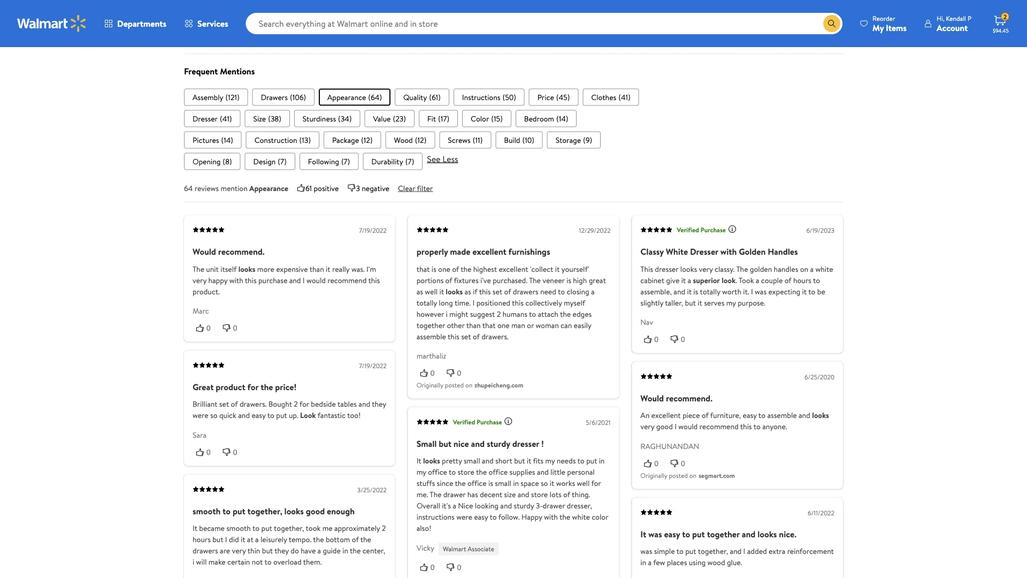 Task type: describe. For each thing, give the bounding box(es) containing it.
one inside that is one of the highest excellent 'collect it yourself' portions of fixtures i've purchased. the veneer is high great as well it
[[438, 264, 451, 274]]

quality
[[404, 92, 427, 102]]

a right give
[[688, 275, 692, 285]]

marc
[[193, 306, 209, 316]]

as inside "as if this set of drawers need to closing a totally long time. i positioned this collectively myself however i might suggest 2 humans to attach the edges together other than that one man or woman can easily assemble this set of drawers."
[[465, 286, 471, 296]]

more expensive than it really was. i'm very happy with this purchase and i would recommend this product.
[[193, 264, 380, 296]]

easy up the simple
[[664, 528, 680, 540]]

list item containing wood
[[386, 131, 435, 148]]

did
[[229, 534, 239, 545]]

originally for would
[[641, 471, 668, 480]]

2 inside "as if this set of drawers need to closing a totally long time. i positioned this collectively myself however i might suggest 2 humans to attach the edges together other than that one man or woman can easily assemble this set of drawers."
[[497, 308, 501, 319]]

totally inside . took a couple of hours to assemble, and it is totally worth it. i was expecting it to be slightly taller, but it serves my purpose.
[[700, 286, 721, 296]]

size
[[504, 489, 516, 500]]

very inside an excellent piece of furniture, easy to assemble and looks very good i would recommend this to anyone.
[[641, 421, 655, 432]]

long
[[439, 297, 453, 308]]

looks right itself
[[239, 264, 256, 274]]

services button
[[176, 11, 237, 36]]

the up the has on the bottom of page
[[476, 467, 487, 477]]

design (7)
[[253, 156, 287, 166]]

(11)
[[473, 135, 483, 145]]

(41) for clothes (41)
[[619, 92, 631, 102]]

a inside "as if this set of drawers need to closing a totally long time. i positioned this collectively myself however i might suggest 2 humans to attach the edges together other than that one man or woman can easily assemble this set of drawers."
[[591, 286, 595, 296]]

0 vertical spatial sturdy
[[487, 438, 511, 449]]

pictures (14)
[[193, 135, 233, 145]]

color
[[592, 512, 609, 522]]

golden
[[750, 264, 772, 274]]

worth
[[723, 286, 742, 296]]

follow.
[[499, 512, 520, 522]]

0 button down sara
[[193, 446, 219, 457]]

this up humans
[[512, 297, 524, 308]]

package
[[332, 135, 359, 145]]

they inside brilliant set of drawers. bought 2 for bedside tables and they were so quick and easy to put up.
[[372, 399, 386, 409]]

i inside it became smooth to put together, took me approximately 2 hours but i did it at a leisurely tempo. the bottom of the drawers are very thin but they do have a guide in the center, i will make certain not to overload them.
[[193, 557, 194, 567]]

see less button
[[427, 153, 458, 164]]

0 for 0 button below raghunandan
[[655, 459, 659, 468]]

0 horizontal spatial office
[[428, 467, 447, 477]]

0 button down nav
[[641, 334, 667, 345]]

of inside it became smooth to put together, took me approximately 2 hours but i did it at a leisurely tempo. the bottom of the drawers are very thin but they do have a guide in the center, i will make certain not to overload them.
[[352, 534, 359, 545]]

look
[[722, 275, 736, 285]]

on for properly made excellent furnishings
[[466, 380, 473, 389]]

overload
[[274, 557, 302, 567]]

it's
[[442, 501, 451, 511]]

can
[[561, 320, 572, 330]]

list item containing size
[[245, 110, 290, 127]]

(41) for dresser (41)
[[220, 113, 232, 124]]

wood (12)
[[394, 135, 427, 145]]

that inside that is one of the highest excellent 'collect it yourself' portions of fixtures i've purchased. the veneer is high great as well it
[[417, 264, 430, 274]]

(106)
[[290, 92, 306, 102]]

1 vertical spatial small
[[495, 478, 512, 489]]

assemble,
[[641, 286, 672, 296]]

my
[[873, 22, 884, 33]]

stuffs
[[417, 478, 435, 489]]

put inside brilliant set of drawers. bought 2 for bedside tables and they were so quick and easy to put up.
[[276, 410, 287, 421]]

were inside pretty small and short but it fits my needs to put in my office to store the office supplies and little personal stuffs since the office is small in space so it works well for me. the drawer has decent size and store lots of thing. overall it's a nice looking and sturdy 3-drawer dresser, instructions were easy to follow. happy with the white color also!
[[457, 512, 472, 522]]

(7) for durability (7)
[[406, 156, 414, 166]]

bedside
[[311, 399, 336, 409]]

high
[[573, 275, 587, 285]]

0 horizontal spatial my
[[417, 467, 426, 477]]

of down purchased.
[[504, 286, 511, 296]]

personal
[[567, 467, 595, 477]]

will
[[196, 557, 207, 567]]

collectively
[[526, 297, 562, 308]]

(50)
[[503, 92, 516, 102]]

to inside brilliant set of drawers. bought 2 for bedside tables and they were so quick and easy to put up.
[[267, 410, 275, 421]]

looks up 'extra'
[[758, 528, 777, 540]]

very inside it became smooth to put together, took me approximately 2 hours but i did it at a leisurely tempo. the bottom of the drawers are very thin but they do have a guide in the center, i will make certain not to overload them.
[[232, 545, 246, 556]]

is left high in the right top of the page
[[567, 275, 572, 285]]

supplies
[[510, 467, 536, 477]]

i inside an excellent piece of furniture, easy to assemble and looks very good i would recommend this to anyone.
[[675, 421, 677, 432]]

i've
[[481, 275, 491, 285]]

0 for 0 button below nav
[[655, 335, 659, 344]]

would inside more expensive than it really was. i'm very happy with this purchase and i would recommend this product.
[[307, 275, 326, 285]]

smooth to put together, looks good enough
[[193, 505, 355, 517]]

i inside "as if this set of drawers need to closing a totally long time. i positioned this collectively myself however i might suggest 2 humans to attach the edges together other than that one man or woman can easily assemble this set of drawers."
[[473, 297, 475, 308]]

and inside 'was simple to put together, and i added extra reinforcement in a few places using wood glue.'
[[730, 546, 742, 556]]

0 button up originally posted on segmart.com
[[667, 458, 694, 469]]

they inside it became smooth to put together, took me approximately 2 hours but i did it at a leisurely tempo. the bottom of the drawers are very thin but they do have a guide in the center, i will make certain not to overload them.
[[275, 545, 289, 556]]

list containing dresser
[[184, 110, 844, 127]]

0 button down "marthaliz"
[[417, 367, 443, 378]]

2 inside it became smooth to put together, took me approximately 2 hours but i did it at a leisurely tempo. the bottom of the drawers are very thin but they do have a guide in the center, i will make certain not to overload them.
[[382, 523, 386, 533]]

the up center,
[[361, 534, 371, 545]]

list containing pictures
[[184, 131, 844, 148]]

center,
[[363, 545, 385, 556]]

portions
[[417, 275, 444, 285]]

list item containing durability
[[363, 153, 423, 170]]

(34)
[[338, 113, 352, 124]]

(14) for bedroom (14)
[[557, 113, 569, 124]]

walmart associate
[[443, 544, 495, 554]]

looks inside an excellent piece of furniture, easy to assemble and looks very good i would recommend this to anyone.
[[813, 410, 830, 421]]

the right the since on the left
[[455, 478, 466, 489]]

2 up $94.45
[[1004, 12, 1007, 21]]

and up added
[[742, 528, 756, 540]]

me
[[323, 523, 333, 533]]

price (45)
[[538, 92, 570, 102]]

1 vertical spatial good
[[306, 505, 325, 517]]

me.
[[417, 489, 428, 500]]

0 for 0 button underneath sara
[[207, 448, 211, 456]]

are
[[220, 545, 230, 556]]

0 vertical spatial for
[[248, 381, 259, 393]]

this left purchase
[[245, 275, 257, 285]]

drawers. inside brilliant set of drawers. bought 2 for bedside tables and they were so quick and easy to put up.
[[240, 399, 267, 409]]

0 button down quick
[[219, 446, 246, 457]]

posted for made
[[445, 380, 464, 389]]

1 vertical spatial was
[[649, 528, 662, 540]]

of inside pretty small and short but it fits my needs to put in my office to store the office supplies and little personal stuffs since the office is small in space so it works well for me. the drawer has decent size and store lots of thing. overall it's a nice looking and sturdy 3-drawer dresser, instructions were easy to follow. happy with the white color also!
[[564, 489, 571, 500]]

i inside more expensive than it really was. i'm very happy with this purchase and i would recommend this product.
[[303, 275, 305, 285]]

too!
[[347, 410, 361, 421]]

in inside 'was simple to put together, and i added extra reinforcement in a few places using wood glue.'
[[641, 557, 647, 568]]

drawers (106)
[[261, 92, 306, 102]]

it inside more expensive than it really was. i'm very happy with this purchase and i would recommend this product.
[[326, 264, 331, 274]]

one inside "as if this set of drawers need to closing a totally long time. i positioned this collectively myself however i might suggest 2 humans to attach the edges together other than that one man or woman can easily assemble this set of drawers."
[[498, 320, 510, 330]]

would inside an excellent piece of furniture, easy to assemble and looks very good i would recommend this to anyone.
[[679, 421, 698, 432]]

in up size
[[513, 478, 519, 489]]

than inside "as if this set of drawers need to closing a totally long time. i positioned this collectively myself however i might suggest 2 humans to attach the edges together other than that one man or woman can easily assemble this set of drawers."
[[467, 320, 481, 330]]

and inside . took a couple of hours to assemble, and it is totally worth it. i was expecting it to be slightly taller, but it serves my purpose.
[[674, 286, 686, 296]]

white inside pretty small and short but it fits my needs to put in my office to store the office supplies and little personal stuffs since the office is small in space so it works well for me. the drawer has decent size and store lots of thing. overall it's a nice looking and sturdy 3-drawer dresser, instructions were easy to follow. happy with the white color also!
[[572, 512, 590, 522]]

1 vertical spatial store
[[531, 489, 548, 500]]

furnishings
[[509, 246, 550, 257]]

would for excellent
[[641, 392, 664, 404]]

0 vertical spatial excellent
[[473, 246, 507, 257]]

durability
[[372, 156, 403, 166]]

dresser (41)
[[193, 113, 232, 124]]

leisurely
[[261, 534, 287, 545]]

hi, kendall p account
[[937, 14, 972, 33]]

0 for 0 button on top of "originally posted on zhupeicheng.com"
[[457, 369, 461, 377]]

1 vertical spatial appearance
[[249, 183, 288, 193]]

in inside it became smooth to put together, took me approximately 2 hours but i did it at a leisurely tempo. the bottom of the drawers are very thin but they do have a guide in the center, i will make certain not to overload them.
[[343, 545, 348, 556]]

dresser inside "list item"
[[193, 113, 218, 124]]

bought
[[269, 399, 292, 409]]

a inside . took a couple of hours to assemble, and it is totally worth it. i was expecting it to be slightly taller, but it serves my purpose.
[[756, 275, 760, 285]]

bedroom (14)
[[524, 113, 569, 124]]

0 button down product.
[[219, 322, 246, 333]]

of left fixtures in the left of the page
[[446, 275, 453, 285]]

added
[[748, 546, 767, 556]]

positioned
[[477, 297, 511, 308]]

little
[[551, 467, 566, 477]]

list item containing assembly
[[184, 88, 248, 106]]

screws
[[448, 135, 471, 145]]

purchase for with
[[701, 225, 726, 234]]

2 inside brilliant set of drawers. bought 2 for bedside tables and they were so quick and easy to put up.
[[294, 399, 298, 409]]

the down took
[[313, 534, 324, 545]]

looks inside this dresser looks very classy. the golden handles on a white cabinet give it a
[[681, 264, 697, 274]]

0 horizontal spatial dresser
[[513, 438, 540, 449]]

frequent
[[184, 65, 218, 77]]

list item containing dresser
[[184, 110, 241, 127]]

0 vertical spatial set
[[493, 286, 503, 296]]

price!
[[275, 381, 297, 393]]

0 for 0 button underneath quick
[[233, 448, 237, 456]]

a right "handles"
[[811, 264, 814, 274]]

1 horizontal spatial appearance
[[328, 92, 366, 102]]

and right quick
[[238, 410, 250, 421]]

but down became
[[213, 534, 223, 545]]

the inside that is one of the highest excellent 'collect it yourself' portions of fixtures i've purchased. the veneer is high great as well it
[[461, 264, 472, 274]]

it inside this dresser looks very classy. the golden handles on a white cabinet give it a
[[682, 275, 686, 285]]

assemble inside an excellent piece of furniture, easy to assemble and looks very good i would recommend this to anyone.
[[768, 410, 797, 421]]

if
[[473, 286, 478, 296]]

but left nice
[[439, 438, 452, 449]]

of up fixtures in the left of the page
[[452, 264, 459, 274]]

i inside 'was simple to put together, and i added extra reinforcement in a few places using wood glue.'
[[744, 546, 746, 556]]

and up 'follow.'
[[501, 501, 512, 511]]

were inside brilliant set of drawers. bought 2 for bedside tables and they were so quick and easy to put up.
[[193, 410, 209, 421]]

but inside . took a couple of hours to assemble, and it is totally worth it. i was expecting it to be slightly taller, but it serves my purpose.
[[685, 297, 696, 308]]

0 button down raghunandan
[[641, 458, 667, 469]]

i inside it became smooth to put together, took me approximately 2 hours but i did it at a leisurely tempo. the bottom of the drawers are very thin but they do have a guide in the center, i will make certain not to overload them.
[[225, 534, 227, 545]]

but down leisurely
[[262, 545, 273, 556]]

walmart image
[[17, 15, 87, 32]]

the inside that is one of the highest excellent 'collect it yourself' portions of fixtures i've purchased. the veneer is high great as well it
[[529, 275, 541, 285]]

verified purchase information image
[[504, 417, 513, 426]]

a right have
[[318, 545, 321, 556]]

golden
[[739, 246, 766, 257]]

list item containing quality
[[395, 88, 450, 106]]

bottom
[[326, 534, 350, 545]]

product.
[[193, 286, 220, 296]]

looks up long
[[446, 286, 463, 296]]

list item containing appearance
[[319, 88, 391, 106]]

highest
[[474, 264, 497, 274]]

sara
[[193, 430, 207, 440]]

needs
[[557, 456, 576, 466]]

a right at
[[255, 534, 259, 545]]

man
[[512, 320, 525, 330]]

0 vertical spatial together,
[[248, 505, 282, 517]]

0 button up "originally posted on zhupeicheng.com"
[[443, 367, 470, 378]]

product
[[216, 381, 246, 393]]

hi,
[[937, 14, 945, 23]]

list item containing price
[[529, 88, 579, 106]]

hours inside . took a couple of hours to assemble, and it is totally worth it. i was expecting it to be slightly taller, but it serves my purpose.
[[794, 275, 812, 285]]

space
[[521, 478, 539, 489]]

. took a couple of hours to assemble, and it is totally worth it. i was expecting it to be slightly taller, but it serves my purpose.
[[641, 275, 826, 308]]

the left center,
[[350, 545, 361, 556]]

as inside that is one of the highest excellent 'collect it yourself' portions of fixtures i've purchased. the veneer is high great as well it
[[417, 286, 423, 296]]

0 button down vicky
[[417, 562, 443, 573]]

the inside "as if this set of drawers need to closing a totally long time. i positioned this collectively myself however i might suggest 2 humans to attach the edges together other than that one man or woman can easily assemble this set of drawers."
[[560, 308, 571, 319]]

brilliant set of drawers. bought 2 for bedside tables and they were so quick and easy to put up.
[[193, 399, 386, 421]]

make
[[209, 557, 226, 567]]

build (10)
[[504, 135, 535, 145]]

0 horizontal spatial smooth
[[193, 505, 221, 517]]

0 vertical spatial with
[[721, 246, 737, 257]]

purpose.
[[738, 297, 766, 308]]

it.
[[744, 286, 750, 296]]

looks up tempo.
[[284, 505, 304, 517]]

a inside 'was simple to put together, and i added extra reinforcement in a few places using wood glue.'
[[648, 557, 652, 568]]

so inside brilliant set of drawers. bought 2 for bedside tables and they were so quick and easy to put up.
[[210, 410, 218, 421]]

0 horizontal spatial drawer
[[444, 489, 466, 500]]

it for it looks
[[417, 456, 422, 466]]

list item containing screws
[[440, 131, 492, 148]]

0 button down marc
[[193, 322, 219, 333]]

0 button down walmart
[[443, 562, 470, 573]]

assemble inside "as if this set of drawers need to closing a totally long time. i positioned this collectively myself however i might suggest 2 humans to attach the edges together other than that one man or woman can easily assemble this set of drawers."
[[417, 331, 446, 341]]

places
[[667, 557, 687, 568]]

color
[[471, 113, 489, 124]]

of down the suggest
[[473, 331, 480, 341]]

of inside an excellent piece of furniture, easy to assemble and looks very good i would recommend this to anyone.
[[702, 410, 709, 421]]

marthaliz
[[417, 350, 446, 361]]

that inside "as if this set of drawers need to closing a totally long time. i positioned this collectively myself however i might suggest 2 humans to attach the edges together other than that one man or woman can easily assemble this set of drawers."
[[483, 320, 496, 330]]

bedroom
[[524, 113, 554, 124]]

white
[[666, 246, 688, 257]]

myself
[[564, 297, 586, 308]]

instructions
[[417, 512, 455, 522]]

this down other
[[448, 331, 460, 341]]

was.
[[352, 264, 365, 274]]

few
[[654, 557, 666, 568]]

this down the i'm
[[368, 275, 380, 285]]

list item containing design
[[245, 153, 295, 170]]

0 for 0 button below walmart
[[457, 563, 461, 572]]

pretty
[[442, 456, 462, 466]]

them.
[[303, 557, 322, 567]]

clear
[[398, 183, 415, 193]]

size (38)
[[253, 113, 281, 124]]

search icon image
[[828, 19, 837, 28]]

reorder
[[873, 14, 896, 23]]

classy.
[[715, 264, 735, 274]]

(17)
[[438, 113, 450, 124]]

and down fits
[[537, 467, 549, 477]]

look
[[300, 410, 316, 421]]



Task type: locate. For each thing, give the bounding box(es) containing it.
edges
[[573, 308, 592, 319]]

sturdy up happy
[[514, 501, 534, 511]]

give
[[667, 275, 680, 285]]

2 horizontal spatial with
[[721, 246, 737, 257]]

well down portions
[[425, 286, 438, 296]]

recommend down really
[[328, 275, 367, 285]]

1 horizontal spatial on
[[690, 471, 697, 480]]

3-
[[536, 501, 543, 511]]

(38)
[[268, 113, 281, 124]]

list item up the opening (8) on the top left
[[184, 131, 242, 148]]

looks down white
[[681, 264, 697, 274]]

white inside this dresser looks very classy. the golden handles on a white cabinet give it a
[[816, 264, 834, 274]]

screws (11)
[[448, 135, 483, 145]]

1 horizontal spatial so
[[541, 478, 548, 489]]

approximately
[[334, 523, 380, 533]]

it for it became smooth to put together, took me approximately 2 hours but i did it at a leisurely tempo. the bottom of the drawers are very thin but they do have a guide in the center, i will make certain not to overload them.
[[193, 523, 197, 533]]

piece
[[683, 410, 700, 421]]

(9)
[[583, 135, 592, 145]]

2 vertical spatial on
[[690, 471, 697, 480]]

in right 'needs'
[[599, 456, 605, 466]]

has
[[468, 489, 478, 500]]

2 (7) from the left
[[341, 156, 350, 166]]

64 reviews mention appearance
[[184, 183, 288, 193]]

1 vertical spatial dresser
[[690, 246, 719, 257]]

smooth inside it became smooth to put together, took me approximately 2 hours but i did it at a leisurely tempo. the bottom of the drawers are very thin but they do have a guide in the center, i will make certain not to overload them.
[[226, 523, 251, 533]]

i down long
[[446, 308, 448, 319]]

on for would recommend.
[[690, 471, 697, 480]]

at
[[247, 534, 254, 545]]

would
[[307, 275, 326, 285], [679, 421, 698, 432]]

office up the since on the left
[[428, 467, 447, 477]]

1 horizontal spatial would recommend.
[[641, 392, 713, 404]]

(121)
[[226, 92, 240, 102]]

would recommend. for itself
[[193, 246, 265, 257]]

list item containing value
[[365, 110, 415, 127]]

0 for 0 button underneath product.
[[233, 324, 237, 332]]

with inside pretty small and short but it fits my needs to put in my office to store the office supplies and little personal stuffs since the office is small in space so it works well for me. the drawer has decent size and store lots of thing. overall it's a nice looking and sturdy 3-drawer dresser, instructions were easy to follow. happy with the white color also!
[[544, 512, 558, 522]]

1 vertical spatial hours
[[193, 534, 211, 545]]

(12) for package (12)
[[361, 135, 373, 145]]

1 horizontal spatial office
[[468, 478, 487, 489]]

0 for 0 button below vicky
[[431, 563, 435, 572]]

pretty small and short but it fits my needs to put in my office to store the office supplies and little personal stuffs since the office is small in space so it works well for me. the drawer has decent size and store lots of thing. overall it's a nice looking and sturdy 3-drawer dresser, instructions were easy to follow. happy with the white color also!
[[417, 456, 609, 533]]

5/6/2021
[[586, 418, 611, 427]]

my right fits
[[546, 456, 555, 466]]

3 list from the top
[[184, 131, 844, 148]]

(7) for design (7)
[[278, 156, 287, 166]]

that is one of the highest excellent 'collect it yourself' portions of fixtures i've purchased. the veneer is high great as well it
[[417, 264, 606, 296]]

smooth up became
[[193, 505, 221, 517]]

would down expensive
[[307, 275, 326, 285]]

drawer down lots
[[543, 501, 565, 511]]

easy inside pretty small and short but it fits my needs to put in my office to store the office supplies and little personal stuffs since the office is small in space so it works well for me. the drawer has decent size and store lots of thing. overall it's a nice looking and sturdy 3-drawer dresser, instructions were easy to follow. happy with the white color also!
[[474, 512, 488, 522]]

it
[[417, 456, 422, 466], [193, 523, 197, 533], [641, 528, 647, 540]]

would recommend. for piece
[[641, 392, 713, 404]]

0 vertical spatial one
[[438, 264, 451, 274]]

purchased.
[[493, 275, 528, 285]]

appearance (64)
[[328, 92, 382, 102]]

0 horizontal spatial recommend
[[328, 275, 367, 285]]

0 vertical spatial would recommend.
[[193, 246, 265, 257]]

2 (12) from the left
[[415, 135, 427, 145]]

drawers inside it became smooth to put together, took me approximately 2 hours but i did it at a leisurely tempo. the bottom of the drawers are very thin but they do have a guide in the center, i will make certain not to overload them.
[[193, 545, 218, 556]]

0 vertical spatial recommend
[[328, 275, 367, 285]]

list item containing package
[[324, 131, 381, 148]]

it inside it became smooth to put together, took me approximately 2 hours but i did it at a leisurely tempo. the bottom of the drawers are very thin but they do have a guide in the center, i will make certain not to overload them.
[[193, 523, 197, 533]]

1 horizontal spatial drawers
[[513, 286, 539, 296]]

(61)
[[429, 92, 441, 102]]

purchase for and
[[477, 417, 502, 426]]

totally
[[700, 286, 721, 296], [417, 297, 437, 308]]

is
[[432, 264, 437, 274], [567, 275, 572, 285], [694, 286, 699, 296], [489, 478, 493, 489]]

0 vertical spatial assemble
[[417, 331, 446, 341]]

put inside it became smooth to put together, took me approximately 2 hours but i did it at a leisurely tempo. the bottom of the drawers are very thin but they do have a guide in the center, i will make certain not to overload them.
[[261, 523, 272, 533]]

drawers. down the suggest
[[482, 331, 509, 341]]

2 horizontal spatial it
[[641, 528, 647, 540]]

2 horizontal spatial (7)
[[406, 156, 414, 166]]

0 horizontal spatial verified
[[453, 417, 475, 426]]

1 horizontal spatial for
[[300, 399, 309, 409]]

nice.
[[779, 528, 797, 540]]

0 vertical spatial would
[[193, 246, 216, 257]]

'collect
[[530, 264, 554, 274]]

to inside 'was simple to put together, and i added extra reinforcement in a few places using wood glue.'
[[677, 546, 684, 556]]

slightly
[[641, 297, 664, 308]]

set up positioned
[[493, 286, 503, 296]]

0 horizontal spatial small
[[464, 456, 480, 466]]

and inside an excellent piece of furniture, easy to assemble and looks very good i would recommend this to anyone.
[[799, 410, 811, 421]]

verified purchase information image
[[728, 225, 737, 233]]

1 vertical spatial with
[[229, 275, 243, 285]]

assemble up "marthaliz"
[[417, 331, 446, 341]]

great
[[193, 381, 214, 393]]

very
[[699, 264, 713, 274], [193, 275, 207, 285], [641, 421, 655, 432], [232, 545, 246, 556]]

0 horizontal spatial they
[[275, 545, 289, 556]]

0 vertical spatial (14)
[[557, 113, 569, 124]]

the up can
[[560, 308, 571, 319]]

0 vertical spatial together
[[417, 320, 445, 330]]

one
[[438, 264, 451, 274], [498, 320, 510, 330]]

list item up package
[[294, 110, 360, 127]]

0 vertical spatial would
[[307, 275, 326, 285]]

0 horizontal spatial appearance
[[249, 183, 288, 193]]

reorder my items
[[873, 14, 907, 33]]

overall
[[417, 501, 440, 511]]

recommend. for itself
[[218, 246, 265, 257]]

it became smooth to put together, took me approximately 2 hours but i did it at a leisurely tempo. the bottom of the drawers are very thin but they do have a guide in the center, i will make certain not to overload them.
[[193, 523, 386, 567]]

were down nice
[[457, 512, 472, 522]]

recommend. up piece in the right bottom of the page
[[666, 392, 713, 404]]

extra
[[769, 546, 786, 556]]

an
[[641, 410, 650, 421]]

list item down "(61)"
[[419, 110, 458, 127]]

items
[[886, 22, 907, 33]]

this dresser looks very classy. the golden handles on a white cabinet give it a
[[641, 264, 834, 285]]

a left few
[[648, 557, 652, 568]]

1 (12) from the left
[[361, 135, 373, 145]]

and
[[289, 275, 301, 285], [674, 286, 686, 296], [359, 399, 370, 409], [238, 410, 250, 421], [799, 410, 811, 421], [471, 438, 485, 449], [482, 456, 494, 466], [537, 467, 549, 477], [518, 489, 530, 500], [501, 501, 512, 511], [742, 528, 756, 540], [730, 546, 742, 556]]

is up portions
[[432, 264, 437, 274]]

is inside . took a couple of hours to assemble, and it is totally worth it. i was expecting it to be slightly taller, but it serves my purpose.
[[694, 286, 699, 296]]

1 horizontal spatial originally
[[641, 471, 668, 480]]

so inside pretty small and short but it fits my needs to put in my office to store the office supplies and little personal stuffs since the office is small in space so it works well for me. the drawer has decent size and store lots of thing. overall it's a nice looking and sturdy 3-drawer dresser, instructions were easy to follow. happy with the white color also!
[[541, 478, 548, 489]]

totally inside "as if this set of drawers need to closing a totally long time. i positioned this collectively myself however i might suggest 2 humans to attach the edges together other than that one man or woman can easily assemble this set of drawers."
[[417, 297, 437, 308]]

handles
[[774, 264, 799, 274]]

well inside that is one of the highest excellent 'collect it yourself' portions of fixtures i've purchased. the veneer is high great as well it
[[425, 286, 438, 296]]

of right piece in the right bottom of the page
[[702, 410, 709, 421]]

sturdiness (34)
[[303, 113, 352, 124]]

0 horizontal spatial (14)
[[221, 135, 233, 145]]

the inside pretty small and short but it fits my needs to put in my office to store the office supplies and little personal stuffs since the office is small in space so it works well for me. the drawer has decent size and store lots of thing. overall it's a nice looking and sturdy 3-drawer dresser, instructions were easy to follow. happy with the white color also!
[[430, 489, 442, 500]]

so left quick
[[210, 410, 218, 421]]

appearance up (34)
[[328, 92, 366, 102]]

0 for 0 button on top of originally posted on segmart.com
[[681, 459, 686, 468]]

office
[[428, 467, 447, 477], [489, 467, 508, 477], [468, 478, 487, 489]]

0 horizontal spatial purchase
[[477, 417, 502, 426]]

it inside it became smooth to put together, took me approximately 2 hours but i did it at a leisurely tempo. the bottom of the drawers are very thin but they do have a guide in the center, i will make certain not to overload them.
[[241, 534, 245, 545]]

easy right quick
[[252, 410, 266, 421]]

instructions (50)
[[462, 92, 516, 102]]

i right it.
[[751, 286, 753, 296]]

list item containing bedroom
[[516, 110, 577, 127]]

list item up 'color (15)'
[[454, 88, 525, 106]]

1 vertical spatial assemble
[[768, 410, 797, 421]]

originally for properly
[[417, 380, 444, 389]]

using
[[689, 557, 706, 568]]

was inside . took a couple of hours to assemble, and it is totally worth it. i was expecting it to be slightly taller, but it serves my purpose.
[[755, 286, 767, 296]]

1 vertical spatial dresser
[[513, 438, 540, 449]]

a inside pretty small and short but it fits my needs to put in my office to store the office supplies and little personal stuffs since the office is small in space so it works well for me. the drawer has decent size and store lots of thing. overall it's a nice looking and sturdy 3-drawer dresser, instructions were easy to follow. happy with the white color also!
[[453, 501, 457, 511]]

list item containing sturdiness
[[294, 110, 360, 127]]

would for unit
[[193, 246, 216, 257]]

1 vertical spatial together
[[707, 528, 740, 540]]

list item containing pictures
[[184, 131, 242, 148]]

put inside 'was simple to put together, and i added extra reinforcement in a few places using wood glue.'
[[686, 546, 697, 556]]

list item up see less list
[[496, 131, 543, 148]]

0 horizontal spatial posted
[[445, 380, 464, 389]]

2 vertical spatial my
[[417, 467, 426, 477]]

list item containing storage
[[547, 131, 601, 148]]

0 horizontal spatial recommend.
[[218, 246, 265, 257]]

it looks
[[417, 456, 440, 466]]

looks down 6/25/2020 on the bottom right
[[813, 410, 830, 421]]

would down piece in the right bottom of the page
[[679, 421, 698, 432]]

1 horizontal spatial store
[[531, 489, 548, 500]]

with up classy.
[[721, 246, 737, 257]]

drawers inside "as if this set of drawers need to closing a totally long time. i positioned this collectively myself however i might suggest 2 humans to attach the edges together other than that one man or woman can easily assemble this set of drawers."
[[513, 286, 539, 296]]

wood
[[708, 557, 726, 568]]

list item down construction on the left of page
[[245, 153, 295, 170]]

0 button down 'taller,'
[[667, 334, 694, 345]]

0 horizontal spatial (12)
[[361, 135, 373, 145]]

0 vertical spatial that
[[417, 264, 430, 274]]

totally down superior
[[700, 286, 721, 296]]

list item containing following
[[300, 153, 359, 170]]

3 (7) from the left
[[406, 156, 414, 166]]

0 horizontal spatial one
[[438, 264, 451, 274]]

excellent inside an excellent piece of furniture, easy to assemble and looks very good i would recommend this to anyone.
[[652, 410, 681, 421]]

be
[[818, 286, 826, 296]]

yourself'
[[562, 264, 589, 274]]

sturdy inside pretty small and short but it fits my needs to put in my office to store the office supplies and little personal stuffs since the office is small in space so it works well for me. the drawer has decent size and store lots of thing. overall it's a nice looking and sturdy 3-drawer dresser, instructions were easy to follow. happy with the white color also!
[[514, 501, 534, 511]]

1 horizontal spatial (14)
[[557, 113, 569, 124]]

good up raghunandan
[[657, 421, 673, 432]]

list item containing build
[[496, 131, 543, 148]]

together, inside it became smooth to put together, took me approximately 2 hours but i did it at a leisurely tempo. the bottom of the drawers are very thin but they do have a guide in the center, i will make certain not to overload them.
[[274, 523, 304, 533]]

(41) down (121)
[[220, 113, 232, 124]]

package (12)
[[332, 135, 373, 145]]

list item
[[184, 88, 248, 106], [252, 88, 315, 106], [319, 88, 391, 106], [395, 88, 450, 106], [454, 88, 525, 106], [529, 88, 579, 106], [583, 88, 639, 106], [184, 110, 241, 127], [245, 110, 290, 127], [294, 110, 360, 127], [365, 110, 415, 127], [419, 110, 458, 127], [462, 110, 512, 127], [516, 110, 577, 127], [184, 131, 242, 148], [246, 131, 319, 148], [324, 131, 381, 148], [386, 131, 435, 148], [440, 131, 492, 148], [496, 131, 543, 148], [547, 131, 601, 148], [184, 153, 241, 170], [245, 153, 295, 170], [300, 153, 359, 170], [363, 153, 423, 170]]

store up the 3-
[[531, 489, 548, 500]]

0 horizontal spatial (7)
[[278, 156, 287, 166]]

put inside pretty small and short but it fits my needs to put in my office to store the office supplies and little personal stuffs since the office is small in space so it works well for me. the drawer has decent size and store lots of thing. overall it's a nice looking and sturdy 3-drawer dresser, instructions were easy to follow. happy with the white color also!
[[587, 456, 597, 466]]

the
[[461, 264, 472, 274], [560, 308, 571, 319], [261, 381, 273, 393], [476, 467, 487, 477], [455, 478, 466, 489], [560, 512, 571, 522], [313, 534, 324, 545], [361, 534, 371, 545], [350, 545, 361, 556]]

as
[[417, 286, 423, 296], [465, 286, 471, 296]]

posted
[[445, 380, 464, 389], [669, 471, 688, 480]]

store
[[458, 467, 475, 477], [531, 489, 548, 500]]

0 vertical spatial drawers
[[513, 286, 539, 296]]

easy inside brilliant set of drawers. bought 2 for bedside tables and they were so quick and easy to put up.
[[252, 410, 266, 421]]

1 vertical spatial recommend.
[[666, 392, 713, 404]]

1 vertical spatial would recommend.
[[641, 392, 713, 404]]

1 vertical spatial one
[[498, 320, 510, 330]]

list
[[184, 88, 844, 106], [184, 110, 844, 127], [184, 131, 844, 148]]

verified for dresser
[[677, 225, 699, 234]]

the inside this dresser looks very classy. the golden handles on a white cabinet give it a
[[737, 264, 749, 274]]

my inside . took a couple of hours to assemble, and it is totally worth it. i was expecting it to be slightly taller, but it serves my purpose.
[[727, 297, 736, 308]]

however
[[417, 308, 444, 319]]

7/19/2022 for great product for the price!
[[359, 361, 387, 370]]

of inside . took a couple of hours to assemble, and it is totally worth it. i was expecting it to be slightly taller, but it serves my purpose.
[[785, 275, 792, 285]]

i inside "as if this set of drawers need to closing a totally long time. i positioned this collectively myself however i might suggest 2 humans to attach the edges together other than that one man or woman can easily assemble this set of drawers."
[[446, 308, 448, 319]]

and inside more expensive than it really was. i'm very happy with this purchase and i would recommend this product.
[[289, 275, 301, 285]]

verified purchase for nice
[[453, 417, 502, 426]]

of up quick
[[231, 399, 238, 409]]

an excellent piece of furniture, easy to assemble and looks very good i would recommend this to anyone.
[[641, 410, 830, 432]]

(12) for wood (12)
[[415, 135, 427, 145]]

looks
[[239, 264, 256, 274], [681, 264, 697, 274], [446, 286, 463, 296], [813, 410, 830, 421], [423, 456, 440, 466], [284, 505, 304, 517], [758, 528, 777, 540]]

as left if
[[465, 286, 471, 296]]

7/19/2022 for would recommend.
[[359, 226, 387, 235]]

(12)
[[361, 135, 373, 145], [415, 135, 427, 145]]

1 vertical spatial my
[[546, 456, 555, 466]]

2 list from the top
[[184, 110, 844, 127]]

1 vertical spatial originally
[[641, 471, 668, 480]]

than down the suggest
[[467, 320, 481, 330]]

0 horizontal spatial as
[[417, 286, 423, 296]]

and right nice
[[471, 438, 485, 449]]

but inside pretty small and short but it fits my needs to put in my office to store the office supplies and little personal stuffs since the office is small in space so it works well for me. the drawer has decent size and store lots of thing. overall it's a nice looking and sturdy 3-drawer dresser, instructions were easy to follow. happy with the white color also!
[[514, 456, 525, 466]]

is inside pretty small and short but it fits my needs to put in my office to store the office supplies and little personal stuffs since the office is small in space so it works well for me. the drawer has decent size and store lots of thing. overall it's a nice looking and sturdy 3-drawer dresser, instructions were easy to follow. happy with the white color also!
[[489, 478, 493, 489]]

1 horizontal spatial small
[[495, 478, 512, 489]]

recommend inside more expensive than it really was. i'm very happy with this purchase and i would recommend this product.
[[328, 275, 367, 285]]

on right "handles"
[[801, 264, 809, 274]]

1 horizontal spatial with
[[544, 512, 558, 522]]

1 vertical spatial recommend
[[700, 421, 739, 432]]

recommend inside an excellent piece of furniture, easy to assemble and looks very good i would recommend this to anyone.
[[700, 421, 739, 432]]

very inside this dresser looks very classy. the golden handles on a white cabinet give it a
[[699, 264, 713, 274]]

0 vertical spatial smooth
[[193, 505, 221, 517]]

very up product.
[[193, 275, 207, 285]]

the up "took"
[[737, 264, 749, 274]]

and up too!
[[359, 399, 370, 409]]

for right product
[[248, 381, 259, 393]]

0 vertical spatial my
[[727, 297, 736, 308]]

dresser left !
[[513, 438, 540, 449]]

2 horizontal spatial for
[[592, 478, 601, 489]]

following (7)
[[308, 156, 350, 166]]

a right it's
[[453, 501, 457, 511]]

list item containing color
[[462, 110, 512, 127]]

1 list from the top
[[184, 88, 844, 106]]

1 vertical spatial verified
[[453, 417, 475, 426]]

serves
[[704, 297, 725, 308]]

looks down 'small'
[[423, 456, 440, 466]]

0 horizontal spatial dresser
[[193, 113, 218, 124]]

1 horizontal spatial hours
[[794, 275, 812, 285]]

1 vertical spatial i
[[193, 557, 194, 567]]

1 vertical spatial well
[[577, 478, 590, 489]]

1 horizontal spatial i
[[446, 308, 448, 319]]

time.
[[455, 297, 471, 308]]

good up took
[[306, 505, 325, 517]]

good inside an excellent piece of furniture, easy to assemble and looks very good i would recommend this to anyone.
[[657, 421, 673, 432]]

(14) for pictures (14)
[[221, 135, 233, 145]]

verified for nice
[[453, 417, 475, 426]]

0 for 0 button below marc
[[207, 324, 211, 332]]

0 for 0 button underneath 'taller,'
[[681, 335, 686, 344]]

the down 'dresser,'
[[560, 512, 571, 522]]

1 horizontal spatial set
[[461, 331, 471, 341]]

might
[[450, 308, 468, 319]]

departments button
[[95, 11, 176, 36]]

drawer up it's
[[444, 489, 466, 500]]

(14) down (45)
[[557, 113, 569, 124]]

(7) down package
[[341, 156, 350, 166]]

construction (13)
[[255, 135, 311, 145]]

classy white dresser with golden handles
[[641, 246, 798, 257]]

excellent right an
[[652, 410, 681, 421]]

Walmart Site-Wide search field
[[246, 13, 843, 34]]

set inside brilliant set of drawers. bought 2 for bedside tables and they were so quick and easy to put up.
[[219, 399, 229, 409]]

0 vertical spatial originally
[[417, 380, 444, 389]]

(7) for following (7)
[[341, 156, 350, 166]]

1 horizontal spatial drawer
[[543, 501, 565, 511]]

0 horizontal spatial hours
[[193, 534, 211, 545]]

list item down drawers
[[245, 110, 290, 127]]

0 horizontal spatial sturdy
[[487, 438, 511, 449]]

0 vertical spatial store
[[458, 467, 475, 477]]

2 vertical spatial list
[[184, 131, 844, 148]]

(7)
[[278, 156, 287, 166], [341, 156, 350, 166], [406, 156, 414, 166]]

1 vertical spatial posted
[[669, 471, 688, 480]]

6/25/2020
[[805, 372, 835, 381]]

1 vertical spatial purchase
[[477, 417, 502, 426]]

1 as from the left
[[417, 286, 423, 296]]

list item containing opening
[[184, 153, 241, 170]]

and left short in the left bottom of the page
[[482, 456, 494, 466]]

on left 'segmart.com'
[[690, 471, 697, 480]]

together, inside 'was simple to put together, and i added extra reinforcement in a few places using wood glue.'
[[698, 546, 728, 556]]

1 vertical spatial would
[[641, 392, 664, 404]]

the left unit
[[193, 264, 204, 274]]

and up the "glue."
[[730, 546, 742, 556]]

0
[[207, 324, 211, 332], [233, 324, 237, 332], [655, 335, 659, 344], [681, 335, 686, 344], [431, 369, 435, 377], [457, 369, 461, 377], [207, 448, 211, 456], [233, 448, 237, 456], [655, 459, 659, 468], [681, 459, 686, 468], [431, 563, 435, 572], [457, 563, 461, 572]]

verified up nice
[[453, 417, 475, 426]]

clothes (41)
[[592, 92, 631, 102]]

drawers
[[513, 286, 539, 296], [193, 545, 218, 556]]

for inside pretty small and short but it fits my needs to put in my office to store the office supplies and little personal stuffs since the office is small in space so it works well for me. the drawer has decent size and store lots of thing. overall it's a nice looking and sturdy 3-drawer dresser, instructions were easy to follow. happy with the white color also!
[[592, 478, 601, 489]]

on inside this dresser looks very classy. the golden handles on a white cabinet give it a
[[801, 264, 809, 274]]

list item containing clothes
[[583, 88, 639, 106]]

recommend. up itself
[[218, 246, 265, 257]]

Search search field
[[246, 13, 843, 34]]

1 horizontal spatial were
[[457, 512, 472, 522]]

0 horizontal spatial on
[[466, 380, 473, 389]]

1 horizontal spatial one
[[498, 320, 510, 330]]

purchase left verified purchase information image
[[701, 225, 726, 234]]

0 vertical spatial on
[[801, 264, 809, 274]]

it for it was easy to put together and looks nice.
[[641, 528, 647, 540]]

reviews
[[195, 183, 219, 193]]

for inside brilliant set of drawers. bought 2 for bedside tables and they were so quick and easy to put up.
[[300, 399, 309, 409]]

excellent
[[473, 246, 507, 257], [499, 264, 529, 274], [652, 410, 681, 421]]

in down bottom
[[343, 545, 348, 556]]

list item containing instructions
[[454, 88, 525, 106]]

1 vertical spatial white
[[572, 512, 590, 522]]

1 vertical spatial drawers
[[193, 545, 218, 556]]

guide
[[323, 545, 341, 556]]

1 vertical spatial they
[[275, 545, 289, 556]]

2 horizontal spatial on
[[801, 264, 809, 274]]

easy inside an excellent piece of furniture, easy to assemble and looks very good i would recommend this to anyone.
[[743, 410, 757, 421]]

appearance down design (7) at the top of the page
[[249, 183, 288, 193]]

or
[[527, 320, 534, 330]]

see less list
[[184, 153, 844, 170]]

list containing assembly
[[184, 88, 844, 106]]

61 positive
[[306, 183, 339, 193]]

1 vertical spatial (41)
[[220, 113, 232, 124]]

0 vertical spatial list
[[184, 88, 844, 106]]

this inside an excellent piece of furniture, easy to assemble and looks very good i would recommend this to anyone.
[[741, 421, 752, 432]]

0 vertical spatial verified
[[677, 225, 699, 234]]

would up unit
[[193, 246, 216, 257]]

2 horizontal spatial office
[[489, 467, 508, 477]]

drawers. down 'great product for the price!'
[[240, 399, 267, 409]]

that up portions
[[417, 264, 430, 274]]

2 vertical spatial set
[[219, 399, 229, 409]]

together inside "as if this set of drawers need to closing a totally long time. i positioned this collectively myself however i might suggest 2 humans to attach the edges together other than that one man or woman can easily assemble this set of drawers."
[[417, 320, 445, 330]]

(7) right design
[[278, 156, 287, 166]]

the left price! on the left bottom of the page
[[261, 381, 273, 393]]

0 for 0 button under "marthaliz"
[[431, 369, 435, 377]]

dresser inside this dresser looks very classy. the golden handles on a white cabinet give it a
[[655, 264, 679, 274]]

easy down looking
[[474, 512, 488, 522]]

fit (17)
[[428, 113, 450, 124]]

well inside pretty small and short but it fits my needs to put in my office to store the office supplies and little personal stuffs since the office is small in space so it works well for me. the drawer has decent size and store lots of thing. overall it's a nice looking and sturdy 3-drawer dresser, instructions were easy to follow. happy with the white color also!
[[577, 478, 590, 489]]

list item containing fit
[[419, 110, 458, 127]]

simple
[[654, 546, 675, 556]]

i down expensive
[[303, 275, 305, 285]]

a down great
[[591, 286, 595, 296]]

2 as from the left
[[465, 286, 471, 296]]

2 vertical spatial for
[[592, 478, 601, 489]]

and down space
[[518, 489, 530, 500]]

office up the has on the bottom of page
[[468, 478, 487, 489]]

recommend. for piece
[[666, 392, 713, 404]]

6/11/2022
[[808, 508, 835, 517]]

for up 'look'
[[300, 399, 309, 409]]

1 vertical spatial were
[[457, 512, 472, 522]]

very inside more expensive than it really was. i'm very happy with this purchase and i would recommend this product.
[[193, 275, 207, 285]]

1 vertical spatial that
[[483, 320, 496, 330]]

with inside more expensive than it really was. i'm very happy with this purchase and i would recommend this product.
[[229, 275, 243, 285]]

1 (7) from the left
[[278, 156, 287, 166]]

kendall
[[947, 14, 967, 23]]

was up purpose.
[[755, 286, 767, 296]]

than inside more expensive than it really was. i'm very happy with this purchase and i would recommend this product.
[[310, 264, 324, 274]]

well up thing.
[[577, 478, 590, 489]]

verified purchase for dresser
[[677, 225, 726, 234]]

list item containing drawers
[[252, 88, 315, 106]]

1 7/19/2022 from the top
[[359, 226, 387, 235]]

was inside 'was simple to put together, and i added extra reinforcement in a few places using wood glue.'
[[641, 546, 653, 556]]

0 horizontal spatial drawers.
[[240, 399, 267, 409]]

1 horizontal spatial assemble
[[768, 410, 797, 421]]

0 horizontal spatial originally
[[417, 380, 444, 389]]

this right if
[[479, 286, 491, 296]]

1 vertical spatial drawer
[[543, 501, 565, 511]]

1 horizontal spatial dresser
[[655, 264, 679, 274]]

list item down (38)
[[246, 131, 319, 148]]

1 vertical spatial totally
[[417, 297, 437, 308]]

0 horizontal spatial so
[[210, 410, 218, 421]]

of inside brilliant set of drawers. bought 2 for bedside tables and they were so quick and easy to put up.
[[231, 399, 238, 409]]

1 vertical spatial on
[[466, 380, 473, 389]]

2 7/19/2022 from the top
[[359, 361, 387, 370]]

posted for recommend.
[[669, 471, 688, 480]]

hours inside it became smooth to put together, took me approximately 2 hours but i did it at a leisurely tempo. the bottom of the drawers are very thin but they do have a guide in the center, i will make certain not to overload them.
[[193, 534, 211, 545]]

excellent inside that is one of the highest excellent 'collect it yourself' portions of fixtures i've purchased. the veneer is high great as well it
[[499, 264, 529, 274]]

became
[[199, 523, 225, 533]]

0 horizontal spatial for
[[248, 381, 259, 393]]

one up portions
[[438, 264, 451, 274]]

clear filter
[[398, 183, 433, 193]]

dresser up pictures
[[193, 113, 218, 124]]

list item containing construction
[[246, 131, 319, 148]]

i inside . took a couple of hours to assemble, and it is totally worth it. i was expecting it to be slightly taller, but it serves my purpose.
[[751, 286, 753, 296]]

drawers. inside "as if this set of drawers need to closing a totally long time. i positioned this collectively myself however i might suggest 2 humans to attach the edges together other than that one man or woman can easily assemble this set of drawers."
[[482, 331, 509, 341]]

verified purchase
[[677, 225, 726, 234], [453, 417, 502, 426]]

0 horizontal spatial drawers
[[193, 545, 218, 556]]

list item up (38)
[[252, 88, 315, 106]]

dresser up give
[[655, 264, 679, 274]]

good
[[657, 421, 673, 432], [306, 505, 325, 517]]



Task type: vqa. For each thing, say whether or not it's contained in the screenshot.
34.9 inside $6.97 34.9 ¢/fl oz Dove Sugar Cookie Liqui
no



